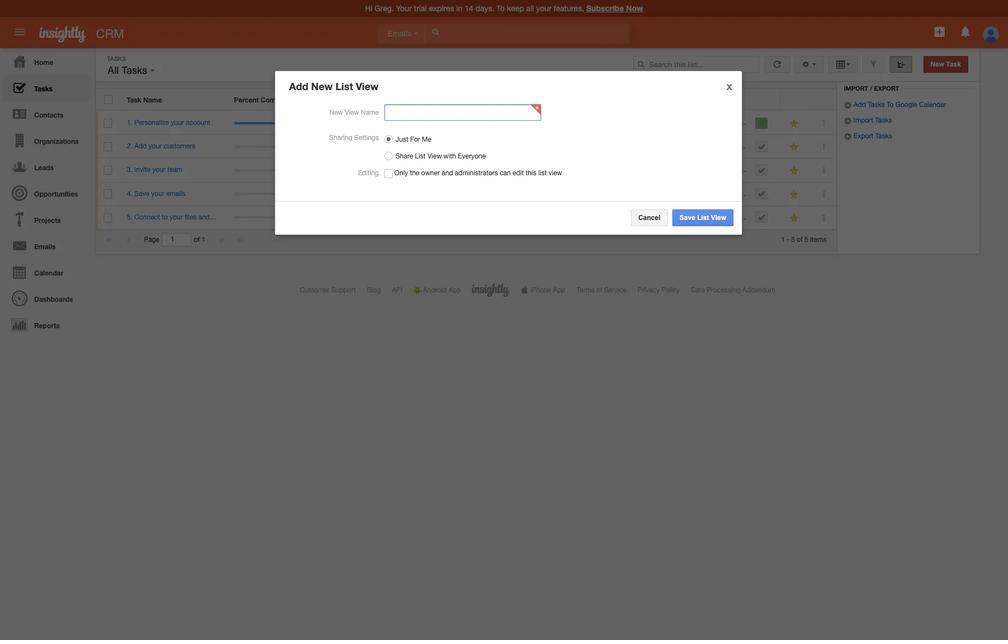 Task type: vqa. For each thing, say whether or not it's contained in the screenshot.
Task related to Task Owner
yes



Task type: locate. For each thing, give the bounding box(es) containing it.
new for new view name
[[329, 109, 343, 116]]

row containing 5. connect to your files and apps
[[96, 206, 837, 230]]

opportunities link
[[3, 180, 90, 206]]

greg robinson down sharing
[[318, 142, 364, 150]]

save inside 4. save your emails row
[[134, 190, 149, 198]]

calendar link
[[3, 259, 90, 285]]

robinson down sharing settings
[[335, 142, 364, 150]]

1 vertical spatial emails link
[[3, 233, 90, 259]]

tasks up contacts link on the top of the page
[[34, 85, 53, 93]]

press ctrl + space to group column header right x
[[747, 89, 780, 110]]

percent complete indicator
[[234, 96, 322, 104]]

1 vertical spatial import
[[854, 117, 874, 125]]

1 horizontal spatial 5
[[805, 236, 809, 244]]

name up the personalize at top
[[143, 96, 162, 104]]

0 vertical spatial save
[[134, 190, 149, 198]]

with
[[443, 152, 456, 160]]

1 vertical spatial and
[[199, 213, 210, 221]]

your for account
[[171, 119, 184, 127]]

app for iphone app
[[553, 286, 566, 294]]

4 following image from the top
[[790, 213, 800, 224]]

0 vertical spatial emails link
[[377, 23, 425, 44]]

export down import tasks link on the top of page
[[854, 132, 874, 140]]

2 horizontal spatial add
[[854, 101, 866, 109]]

0 horizontal spatial add
[[134, 142, 147, 150]]

new for new task
[[931, 61, 945, 68]]

date due
[[425, 96, 455, 104]]

0% complete image for 5. connect to your files and apps
[[234, 217, 301, 219]]

5. connect to your files and apps link
[[127, 213, 232, 221]]

recycle
[[855, 71, 885, 78]]

dashboards
[[34, 295, 73, 304]]

save
[[134, 190, 149, 198], [680, 214, 695, 222]]

1 horizontal spatial add
[[289, 80, 308, 92]]

of right -
[[797, 236, 803, 244]]

cell
[[310, 112, 417, 135], [417, 112, 493, 135], [601, 112, 708, 135], [708, 112, 728, 135], [728, 112, 747, 135], [747, 112, 781, 135], [417, 135, 493, 159], [493, 135, 601, 159], [601, 135, 708, 159], [708, 135, 728, 159], [728, 135, 747, 159], [747, 135, 781, 159], [417, 159, 493, 183], [601, 159, 708, 183], [708, 159, 728, 183], [728, 159, 747, 183], [747, 159, 781, 183], [310, 183, 417, 206], [417, 183, 493, 206], [493, 183, 601, 206], [601, 183, 708, 206], [708, 183, 728, 206], [728, 183, 747, 206], [747, 183, 781, 206], [310, 206, 417, 230], [417, 206, 493, 230], [493, 206, 601, 230], [708, 206, 728, 230], [728, 206, 747, 230], [747, 206, 781, 230]]

0 vertical spatial list
[[335, 80, 353, 92]]

3. invite your team
[[127, 166, 183, 174]]

x
[[726, 79, 732, 92]]

new up sharing
[[329, 109, 343, 116]]

0 vertical spatial calendar
[[919, 101, 947, 109]]

app right android at left
[[449, 286, 461, 294]]

1 vertical spatial list
[[415, 152, 426, 160]]

3 following image from the top
[[790, 166, 800, 176]]

add up import tasks link on the top of page
[[854, 101, 866, 109]]

robinson down greg robinson cell
[[335, 166, 364, 174]]

greg robinson down greg robinson cell
[[318, 166, 364, 174]]

save inside save list view button
[[680, 214, 695, 222]]

1 0% complete image from the top
[[234, 146, 301, 148]]

2 following image from the top
[[790, 142, 800, 153]]

2 vertical spatial add
[[134, 142, 147, 150]]

1 vertical spatial emails
[[34, 243, 56, 251]]

1 row from the top
[[96, 89, 836, 110]]

editing
[[358, 169, 379, 177]]

5 left "items"
[[805, 236, 809, 244]]

5 right -
[[792, 236, 795, 244]]

press ctrl + space to group column header
[[747, 89, 780, 110], [808, 89, 836, 110]]

policy
[[662, 286, 680, 294]]

add new list view
[[289, 80, 378, 92]]

calendar right google
[[919, 101, 947, 109]]

1 press ctrl + space to group column header from the left
[[747, 89, 780, 110]]

task for task name
[[127, 96, 141, 104]]

of down files
[[194, 236, 200, 244]]

and
[[442, 169, 453, 177], [199, 213, 210, 221]]

0 horizontal spatial emails
[[34, 243, 56, 251]]

terms of service link
[[577, 286, 627, 294]]

status press ctrl + space to group column header
[[600, 89, 707, 110]]

4. save your emails link
[[127, 190, 191, 198]]

new task
[[931, 61, 961, 68]]

3.
[[127, 166, 133, 174]]

files
[[185, 213, 197, 221]]

2. add your customers link
[[127, 142, 201, 150]]

just for me
[[395, 135, 431, 143]]

2 horizontal spatial list
[[697, 214, 709, 222]]

column header
[[707, 89, 727, 110], [727, 89, 747, 110]]

tasks down the to
[[875, 117, 892, 125]]

view
[[356, 80, 378, 92], [345, 109, 359, 116], [427, 152, 442, 160], [711, 214, 726, 222]]

list for save list view
[[697, 214, 709, 222]]

apps
[[212, 213, 227, 221]]

your for team
[[152, 166, 166, 174]]

0 vertical spatial export
[[874, 85, 899, 92]]

tasks down import tasks
[[876, 132, 893, 140]]

new up indicator
[[311, 80, 333, 92]]

task left the owner
[[501, 96, 516, 104]]

4 row from the top
[[96, 159, 837, 183]]

calendar
[[919, 101, 947, 109], [34, 269, 63, 277]]

0 horizontal spatial emails link
[[3, 233, 90, 259]]

and right owner
[[442, 169, 453, 177]]

export down bin
[[874, 85, 899, 92]]

4.
[[127, 190, 133, 198]]

1 horizontal spatial of
[[597, 286, 603, 294]]

api link
[[392, 286, 403, 294]]

save right 4.
[[134, 190, 149, 198]]

task owner
[[501, 96, 539, 104]]

0 vertical spatial name
[[143, 96, 162, 104]]

3 row from the top
[[96, 135, 837, 159]]

new
[[931, 61, 945, 68], [311, 80, 333, 92], [329, 109, 343, 116]]

1 column header from the left
[[707, 89, 727, 110]]

greg robinson cell
[[310, 135, 417, 159]]

0 horizontal spatial app
[[449, 286, 461, 294]]

1 horizontal spatial calendar
[[919, 101, 947, 109]]

calendar up dashboards link
[[34, 269, 63, 277]]

greg inside cell
[[318, 142, 333, 150]]

privacy policy
[[638, 286, 680, 294]]

only the owner and administrators can edit this list view
[[395, 169, 562, 177]]

started
[[622, 213, 644, 221]]

0 horizontal spatial calendar
[[34, 269, 63, 277]]

3 0% complete image from the top
[[234, 193, 301, 195]]

robinson left view
[[518, 166, 547, 174]]

save list view
[[680, 214, 726, 222]]

your left 'team'
[[152, 166, 166, 174]]

for
[[410, 135, 420, 143]]

new view name
[[329, 109, 379, 116]]

press ctrl + space to group column header down display: grid image
[[808, 89, 836, 110]]

1 vertical spatial name
[[361, 109, 379, 116]]

percent
[[234, 96, 259, 104]]

emails link
[[377, 23, 425, 44], [3, 233, 90, 259]]

not started
[[609, 213, 644, 221]]

import
[[844, 85, 869, 92], [854, 117, 874, 125]]

None checkbox
[[104, 142, 112, 151], [104, 190, 112, 199], [104, 142, 112, 151], [104, 190, 112, 199]]

1 horizontal spatial name
[[361, 109, 379, 116]]

and right files
[[199, 213, 210, 221]]

1 vertical spatial save
[[680, 214, 695, 222]]

iphone app link
[[521, 286, 566, 294]]

new right show sidebar icon
[[931, 61, 945, 68]]

row containing 2. add your customers
[[96, 135, 837, 159]]

your up 3. invite your team on the top left of the page
[[149, 142, 162, 150]]

0 vertical spatial new
[[931, 61, 945, 68]]

1 horizontal spatial save
[[680, 214, 695, 222]]

to
[[162, 213, 168, 221]]

2 vertical spatial list
[[697, 214, 709, 222]]

0 horizontal spatial 5
[[792, 236, 795, 244]]

leads link
[[3, 154, 90, 180]]

emails
[[166, 190, 186, 198]]

4 0% complete image from the top
[[234, 217, 301, 219]]

import for import / export
[[844, 85, 869, 92]]

name up settings
[[361, 109, 379, 116]]

indicator
[[294, 96, 322, 104]]

list up new view name at the top left of page
[[335, 80, 353, 92]]

import up the export tasks link on the top
[[854, 117, 874, 125]]

support
[[332, 286, 356, 294]]

row
[[96, 89, 836, 110], [96, 112, 837, 135], [96, 135, 837, 159], [96, 159, 837, 183], [96, 206, 837, 230]]

list right cancel button
[[697, 214, 709, 222]]

5 row from the top
[[96, 206, 837, 230]]

all
[[108, 65, 119, 76]]

navigation
[[0, 48, 90, 338]]

following image for 2. add your customers
[[790, 142, 800, 153]]

0 horizontal spatial 1
[[202, 236, 206, 244]]

1 horizontal spatial press ctrl + space to group column header
[[808, 89, 836, 110]]

import left /
[[844, 85, 869, 92]]

greg robinson link down the owner
[[502, 119, 547, 127]]

this
[[526, 169, 537, 177]]

invite
[[134, 166, 150, 174]]

0 horizontal spatial task
[[127, 96, 141, 104]]

tasks left the to
[[868, 101, 885, 109]]

task down notifications icon
[[947, 61, 961, 68]]

greg robinson
[[502, 119, 547, 127], [318, 142, 364, 150], [318, 166, 364, 174], [502, 166, 547, 174]]

1 app from the left
[[449, 286, 461, 294]]

refresh list image
[[772, 61, 783, 68]]

2 5 from the left
[[805, 236, 809, 244]]

None radio
[[384, 135, 393, 143], [384, 152, 393, 160], [384, 135, 393, 143], [384, 152, 393, 160]]

edit
[[513, 169, 524, 177]]

personalize
[[134, 119, 169, 127]]

following image
[[790, 118, 800, 129], [790, 142, 800, 153], [790, 166, 800, 176], [790, 213, 800, 224]]

tasks
[[107, 55, 126, 62], [121, 65, 147, 76], [34, 85, 53, 93], [868, 101, 885, 109], [875, 117, 892, 125], [876, 132, 893, 140]]

only
[[395, 169, 408, 177]]

greg robinson inside cell
[[318, 142, 364, 150]]

robinson down the owner
[[518, 119, 547, 127]]

greg
[[502, 119, 516, 127], [318, 142, 333, 150], [318, 166, 333, 174], [502, 166, 516, 174]]

show sidebar image
[[897, 61, 905, 68]]

1 horizontal spatial list
[[415, 152, 426, 160]]

greg robinson link down greg robinson cell
[[318, 166, 364, 174]]

your left account
[[171, 119, 184, 127]]

0 horizontal spatial export
[[854, 132, 874, 140]]

1 horizontal spatial and
[[442, 169, 453, 177]]

list
[[335, 80, 353, 92], [415, 152, 426, 160], [697, 214, 709, 222]]

0 vertical spatial and
[[442, 169, 453, 177]]

blog
[[367, 286, 381, 294]]

1 horizontal spatial 1
[[781, 236, 785, 244]]

1
[[202, 236, 206, 244], [781, 236, 785, 244]]

2 app from the left
[[553, 286, 566, 294]]

row group
[[96, 112, 837, 230]]

0 horizontal spatial press ctrl + space to group column header
[[747, 89, 780, 110]]

not started cell
[[601, 206, 708, 230]]

2 vertical spatial new
[[329, 109, 343, 116]]

of right terms
[[597, 286, 603, 294]]

export tasks link
[[844, 132, 893, 140]]

0 vertical spatial import
[[844, 85, 869, 92]]

add for add new list view
[[289, 80, 308, 92]]

contacts link
[[3, 101, 90, 127]]

app right iphone
[[553, 286, 566, 294]]

all tasks button
[[105, 62, 157, 79]]

0% complete image
[[234, 146, 301, 148], [234, 169, 301, 172], [234, 193, 301, 195], [234, 217, 301, 219]]

0 horizontal spatial list
[[335, 80, 353, 92]]

customers
[[164, 142, 195, 150]]

greg robinson link left view
[[502, 166, 547, 174]]

complete
[[261, 96, 292, 104]]

emails
[[388, 29, 414, 38], [34, 243, 56, 251]]

None text field
[[426, 23, 630, 44], [384, 104, 541, 121], [426, 23, 630, 44], [384, 104, 541, 121]]

name
[[143, 96, 162, 104], [361, 109, 379, 116]]

list right share
[[415, 152, 426, 160]]

0% complete image for 3. invite your team
[[234, 169, 301, 172]]

1 horizontal spatial task
[[501, 96, 516, 104]]

1 vertical spatial add
[[854, 101, 866, 109]]

0 vertical spatial add
[[289, 80, 308, 92]]

1 vertical spatial calendar
[[34, 269, 63, 277]]

1 following image from the top
[[790, 118, 800, 129]]

api
[[392, 286, 403, 294]]

None checkbox
[[104, 95, 113, 104], [104, 119, 112, 128], [104, 166, 112, 175], [104, 213, 112, 222], [104, 95, 113, 104], [104, 119, 112, 128], [104, 166, 112, 175], [104, 213, 112, 222]]

1.
[[127, 119, 133, 127]]

your inside row
[[151, 190, 164, 198]]

add up indicator
[[289, 80, 308, 92]]

following image for 1. personalize your account
[[790, 118, 800, 129]]

4. save your emails row
[[96, 183, 837, 206]]

tasks right all
[[121, 65, 147, 76]]

add right "2."
[[134, 142, 147, 150]]

2 row from the top
[[96, 112, 837, 135]]

service
[[604, 286, 627, 294]]

your left emails
[[151, 190, 164, 198]]

save right cancel button
[[680, 214, 695, 222]]

1. personalize your account
[[127, 119, 210, 127]]

greg robinson down the owner
[[502, 119, 547, 127]]

1 down "5. connect to your files and apps" link
[[202, 236, 206, 244]]

row containing 3. invite your team
[[96, 159, 837, 183]]

add
[[289, 80, 308, 92], [854, 101, 866, 109], [134, 142, 147, 150]]

view inside button
[[711, 214, 726, 222]]

1 horizontal spatial emails
[[388, 29, 414, 38]]

2 0% complete image from the top
[[234, 169, 301, 172]]

x button
[[721, 74, 738, 97]]

task up '1.'
[[127, 96, 141, 104]]

list inside save list view button
[[697, 214, 709, 222]]

1 vertical spatial export
[[854, 132, 874, 140]]

export tasks
[[852, 132, 893, 140]]

1 horizontal spatial app
[[553, 286, 566, 294]]

0 horizontal spatial save
[[134, 190, 149, 198]]

1. personalize your account link
[[127, 119, 216, 127]]

robinson
[[518, 119, 547, 127], [335, 142, 364, 150], [335, 166, 364, 174], [518, 166, 547, 174]]

now
[[626, 3, 643, 13]]

1 left -
[[781, 236, 785, 244]]



Task type: describe. For each thing, give the bounding box(es) containing it.
data
[[691, 286, 705, 294]]

privacy
[[638, 286, 660, 294]]

home
[[34, 58, 53, 67]]

not
[[609, 213, 620, 221]]

data processing addendum link
[[691, 286, 776, 294]]

navigation containing home
[[0, 48, 90, 338]]

subscribe
[[587, 3, 624, 13]]

task name
[[127, 96, 162, 104]]

sharing settings
[[329, 134, 379, 142]]

calendar inside navigation
[[34, 269, 63, 277]]

settings
[[354, 134, 379, 142]]

1 horizontal spatial emails link
[[377, 23, 425, 44]]

4. save your emails
[[127, 190, 186, 198]]

2 horizontal spatial task
[[947, 61, 961, 68]]

0 vertical spatial emails
[[388, 29, 414, 38]]

me
[[422, 135, 431, 143]]

1 vertical spatial new
[[311, 80, 333, 92]]

robinson inside cell
[[335, 142, 364, 150]]

reports link
[[3, 312, 90, 338]]

projects link
[[3, 206, 90, 233]]

greg for the greg robinson link under greg robinson cell
[[318, 166, 333, 174]]

your for emails
[[151, 190, 164, 198]]

android app
[[423, 286, 461, 294]]

tasks inside navigation
[[34, 85, 53, 93]]

can
[[500, 169, 511, 177]]

contacts
[[34, 111, 63, 119]]

import tasks link
[[844, 117, 892, 125]]

tasks link
[[3, 75, 90, 101]]

app for android app
[[449, 286, 461, 294]]

task for task owner
[[501, 96, 516, 104]]

cancel button
[[631, 209, 668, 226]]

list for share list view with everyone
[[415, 152, 426, 160]]

greg robinson link for 3. invite your team
[[502, 166, 547, 174]]

greg robinson link for 1. personalize your account
[[502, 119, 547, 127]]

projects
[[34, 216, 61, 225]]

due
[[442, 96, 455, 104]]

following image
[[790, 189, 800, 200]]

view
[[549, 169, 562, 177]]

new task link
[[924, 56, 969, 73]]

subscribe now
[[587, 3, 643, 13]]

recycle bin
[[855, 71, 897, 78]]

import tasks
[[852, 117, 892, 125]]

1 5 from the left
[[792, 236, 795, 244]]

blog link
[[367, 286, 381, 294]]

the
[[410, 169, 420, 177]]

processing
[[707, 286, 741, 294]]

to
[[887, 101, 894, 109]]

google
[[896, 101, 918, 109]]

2.
[[127, 142, 133, 150]]

following image for 3. invite your team
[[790, 166, 800, 176]]

share list view with everyone
[[395, 152, 486, 160]]

2 column header from the left
[[727, 89, 747, 110]]

leads
[[34, 164, 54, 172]]

terms
[[577, 286, 595, 294]]

row group containing 1. personalize your account
[[96, 112, 837, 230]]

import for import tasks
[[854, 117, 874, 125]]

your for customers
[[149, 142, 162, 150]]

android
[[423, 286, 447, 294]]

dashboards link
[[3, 285, 90, 312]]

0 horizontal spatial and
[[199, 213, 210, 221]]

iphone
[[531, 286, 551, 294]]

terms of service
[[577, 286, 627, 294]]

customer support link
[[300, 286, 356, 294]]

notifications image
[[959, 25, 972, 39]]

owner
[[421, 169, 440, 177]]

of 1
[[194, 236, 206, 244]]

crm
[[96, 27, 124, 41]]

3. invite your team link
[[127, 166, 188, 174]]

just
[[395, 135, 408, 143]]

page
[[144, 236, 160, 244]]

sharing
[[329, 134, 352, 142]]

0% complete image for 2. add your customers
[[234, 146, 301, 148]]

5.
[[127, 213, 133, 221]]

android app link
[[414, 286, 461, 294]]

greg for 3. invite your team's the greg robinson link
[[502, 166, 516, 174]]

row containing task name
[[96, 89, 836, 110]]

Search this list... text field
[[633, 56, 759, 73]]

1 horizontal spatial export
[[874, 85, 899, 92]]

0% complete image for 4. save your emails
[[234, 193, 301, 195]]

share
[[395, 152, 413, 160]]

emails inside navigation
[[34, 243, 56, 251]]

/
[[870, 85, 873, 92]]

greg for the greg robinson link associated with 1. personalize your account
[[502, 119, 516, 127]]

5. connect to your files and apps
[[127, 213, 227, 221]]

0 horizontal spatial name
[[143, 96, 162, 104]]

iphone app
[[531, 286, 566, 294]]

add tasks to google calendar link
[[844, 101, 947, 109]]

recycle bin link
[[844, 71, 903, 80]]

privacy policy link
[[638, 286, 680, 294]]

account
[[186, 119, 210, 127]]

2 horizontal spatial of
[[797, 236, 803, 244]]

list
[[538, 169, 547, 177]]

bin
[[886, 71, 897, 78]]

your right to
[[170, 213, 183, 221]]

row containing 1. personalize your account
[[96, 112, 837, 135]]

owner
[[518, 96, 539, 104]]

0 horizontal spatial of
[[194, 236, 200, 244]]

add for add tasks to google calendar
[[854, 101, 866, 109]]

greg for greg robinson cell
[[318, 142, 333, 150]]

display: grid image
[[836, 61, 846, 68]]

2. add your customers
[[127, 142, 195, 150]]

opportunities
[[34, 190, 78, 198]]

tasks all tasks
[[107, 55, 150, 76]]

data processing addendum
[[691, 286, 776, 294]]

greg robinson left view
[[502, 166, 547, 174]]

2 press ctrl + space to group column header from the left
[[808, 89, 836, 110]]

customer support
[[300, 286, 356, 294]]

everyone
[[458, 152, 486, 160]]

reports
[[34, 322, 60, 330]]

following image for 5. connect to your files and apps
[[790, 213, 800, 224]]

-
[[787, 236, 790, 244]]

tasks up all
[[107, 55, 126, 62]]

organizations link
[[3, 127, 90, 154]]

Only the owner and administrators can edit this list view checkbox
[[384, 169, 393, 178]]

cancel
[[638, 214, 660, 222]]



